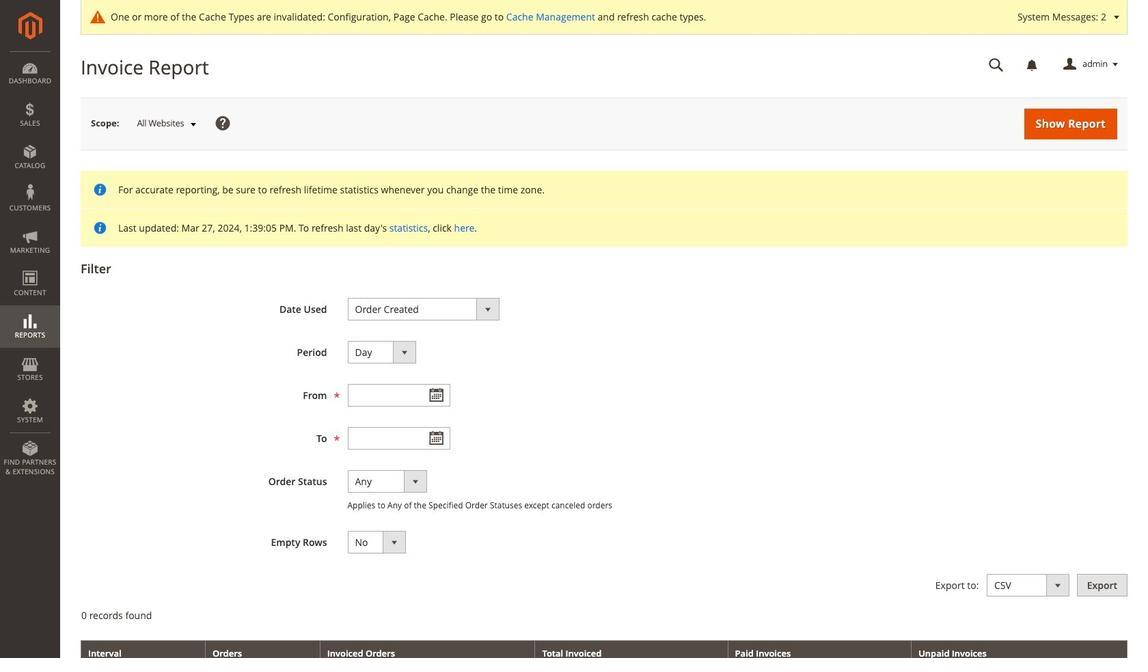 Task type: describe. For each thing, give the bounding box(es) containing it.
magento admin panel image
[[18, 12, 42, 40]]



Task type: locate. For each thing, give the bounding box(es) containing it.
menu bar
[[0, 51, 60, 483]]

None text field
[[348, 384, 450, 407]]

None text field
[[979, 53, 1014, 77], [348, 427, 450, 450], [979, 53, 1014, 77], [348, 427, 450, 450]]



Task type: vqa. For each thing, say whether or not it's contained in the screenshot.
From text field
no



